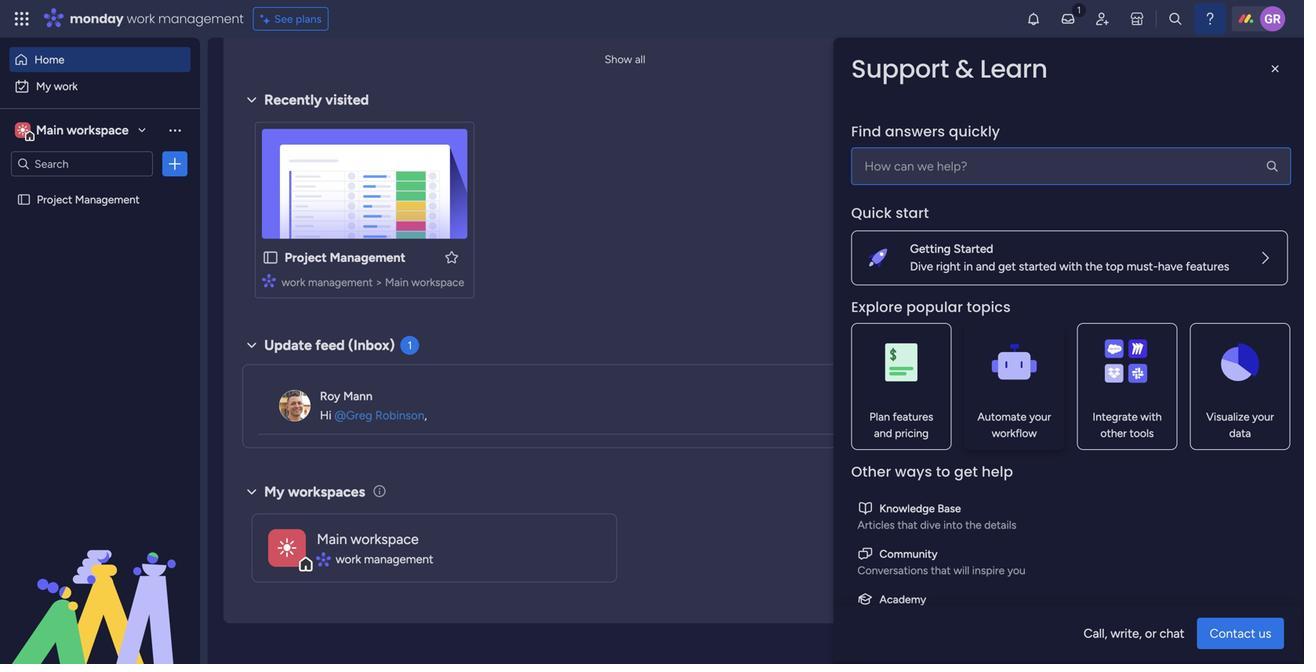 Task type: vqa. For each thing, say whether or not it's contained in the screenshot.
Lottie Animation image
yes



Task type: describe. For each thing, give the bounding box(es) containing it.
recently visited
[[264, 91, 369, 108]]

have
[[1158, 260, 1183, 274]]

workspace selection element
[[15, 121, 131, 141]]

articles that dive into the details
[[858, 518, 1017, 532]]

and inside help center learn and get support
[[1137, 370, 1155, 383]]

community
[[880, 547, 938, 561]]

see plans
[[274, 12, 322, 25]]

getting started dive right in and get started with the top must-have features
[[910, 242, 1230, 274]]

integrate with other tools
[[1093, 410, 1162, 440]]

explore templates button
[[1055, 172, 1271, 204]]

help
[[982, 462, 1013, 482]]

main inside workspace selection element
[[36, 123, 64, 138]]

other ways to get help
[[851, 462, 1013, 482]]

plan
[[870, 410, 890, 423]]

minutes
[[1186, 127, 1231, 142]]

and inside "plan features and pricing"
[[874, 427, 892, 440]]

help center learn and get support
[[1107, 352, 1216, 383]]

management for public board image
[[330, 250, 406, 265]]

close recently visited image
[[242, 91, 261, 109]]

link container element for conversations that will inspire you
[[858, 546, 1282, 562]]

ready-
[[1055, 146, 1091, 161]]

plans
[[296, 12, 322, 25]]

getting started logo image
[[869, 249, 887, 267]]

find
[[851, 122, 881, 142]]

home link
[[9, 47, 191, 72]]

automate your workflow
[[978, 410, 1051, 440]]

update feed image
[[1060, 11, 1076, 27]]

getting for getting started
[[1107, 277, 1146, 290]]

with inside getting started dive right in and get started with the top must-have features
[[1059, 260, 1082, 274]]

base
[[938, 502, 961, 515]]

conversations
[[858, 564, 928, 577]]

main workspace inside workspace selection element
[[36, 123, 129, 138]]

work inside option
[[54, 80, 78, 93]]

start
[[896, 203, 929, 223]]

quick start
[[851, 203, 929, 223]]

feed
[[315, 337, 345, 354]]

contact us button
[[1197, 618, 1284, 649]]

workspaces
[[288, 483, 365, 500]]

show
[[605, 53, 632, 66]]

home
[[35, 53, 64, 66]]

help for help center learn and get support
[[1107, 352, 1131, 365]]

your for boost
[[1091, 127, 1116, 142]]

management for work management
[[364, 552, 433, 566]]

academy
[[880, 593, 926, 606]]

How can we help? search field
[[851, 147, 1291, 185]]

visited
[[325, 91, 369, 108]]

dive
[[920, 518, 941, 532]]

monday work management
[[70, 10, 244, 27]]

close update feed (inbox) image
[[242, 336, 261, 355]]

data
[[1229, 427, 1251, 440]]

dive
[[910, 260, 933, 274]]

get up top
[[1091, 231, 1110, 246]]

monday marketplace image
[[1129, 11, 1145, 27]]

getting started element
[[1045, 261, 1281, 323]]

answers
[[885, 122, 945, 142]]

plan features and pricing link
[[851, 323, 952, 450]]

knowledge base
[[880, 502, 961, 515]]

articles
[[858, 518, 895, 532]]

help image
[[1202, 11, 1218, 27]]

contact us
[[1210, 626, 1272, 641]]

search everything image
[[1168, 11, 1183, 27]]

see plans button
[[253, 7, 329, 31]]

boost
[[1055, 127, 1088, 142]]

quickly
[[949, 122, 1000, 142]]

contact for contact sales meet our sales experts
[[1107, 427, 1148, 440]]

project management for public board image
[[285, 250, 406, 265]]

getting started
[[1107, 277, 1185, 290]]

workspace inside button
[[67, 123, 129, 138]]

show all
[[605, 53, 645, 66]]

all
[[635, 53, 645, 66]]

academy link
[[851, 585, 1288, 631]]

project management list box
[[0, 183, 200, 425]]

2 vertical spatial workspace
[[351, 531, 419, 548]]

public board image
[[16, 192, 31, 207]]

support & learn
[[851, 51, 1048, 86]]

your for automate
[[1029, 410, 1051, 423]]

header element
[[832, 38, 1304, 204]]

my workspaces
[[264, 483, 365, 500]]

other
[[1101, 427, 1127, 440]]

us
[[1259, 626, 1272, 641]]

templates inside boost your workflow in minutes with ready-made templates
[[1126, 146, 1182, 161]]

search container element
[[851, 122, 1291, 185]]

you
[[1008, 564, 1026, 577]]

learn for help center learn and get support
[[1107, 370, 1134, 383]]

work right workspace icon
[[336, 552, 361, 566]]

learn & get inspired
[[1045, 231, 1158, 246]]

into
[[944, 518, 963, 532]]

explore for explore popular topics
[[851, 297, 903, 317]]

details
[[984, 518, 1017, 532]]

1 vertical spatial sales
[[1154, 445, 1179, 458]]

select product image
[[14, 11, 30, 27]]

templates image image
[[1059, 5, 1267, 113]]

get inside help center learn and get support
[[1158, 370, 1175, 383]]

mann
[[343, 389, 373, 403]]

call, write, or chat
[[1084, 626, 1185, 641]]

roy
[[320, 389, 340, 403]]

link container element for articles that dive into the details
[[858, 500, 1282, 517]]

support
[[851, 51, 949, 86]]

pricing
[[895, 427, 929, 440]]

explore templates
[[1112, 181, 1214, 196]]

& for learn
[[1080, 231, 1088, 246]]

my work link
[[9, 74, 191, 99]]

1 vertical spatial workspace
[[411, 276, 464, 289]]

0 vertical spatial sales
[[1151, 427, 1176, 440]]

update
[[264, 337, 312, 354]]

1
[[408, 339, 412, 352]]

add to favorites image
[[444, 249, 460, 265]]

in inside boost your workflow in minutes with ready-made templates
[[1173, 127, 1183, 142]]

update feed (inbox)
[[264, 337, 395, 354]]

(inbox)
[[348, 337, 395, 354]]

workflow for boost
[[1119, 127, 1170, 142]]

notifications image
[[1026, 11, 1041, 27]]

help button
[[1224, 620, 1279, 645]]

Search in workspace field
[[33, 155, 131, 173]]

to
[[936, 462, 950, 482]]

experts
[[1181, 445, 1218, 458]]

tools
[[1130, 427, 1154, 440]]

visualize
[[1206, 410, 1250, 423]]

integrate
[[1093, 410, 1138, 423]]

roy mann jan 24
[[320, 389, 971, 413]]



Task type: locate. For each thing, give the bounding box(es) containing it.
0 horizontal spatial getting
[[910, 242, 951, 256]]

project management inside 'list box'
[[37, 193, 140, 206]]

2 vertical spatial and
[[874, 427, 892, 440]]

>
[[376, 276, 382, 289]]

3 link container element from the top
[[858, 591, 1282, 608]]

1 horizontal spatial features
[[1186, 260, 1230, 274]]

main right '>'
[[385, 276, 409, 289]]

2 link container element from the top
[[858, 546, 1282, 562]]

sales up our
[[1151, 427, 1176, 440]]

0 horizontal spatial main workspace
[[36, 123, 129, 138]]

1 horizontal spatial that
[[931, 564, 951, 577]]

1 horizontal spatial help
[[1238, 624, 1266, 640]]

started down the have
[[1149, 277, 1185, 290]]

that for articles
[[898, 518, 918, 532]]

0 vertical spatial in
[[1173, 127, 1183, 142]]

2 horizontal spatial with
[[1235, 127, 1259, 142]]

main workspace up work management
[[317, 531, 419, 548]]

my down home
[[36, 80, 51, 93]]

0 vertical spatial with
[[1235, 127, 1259, 142]]

1 link container element from the top
[[858, 500, 1282, 517]]

main
[[36, 123, 64, 138], [385, 276, 409, 289], [317, 531, 347, 548]]

1 image
[[1072, 1, 1086, 18]]

help
[[1107, 352, 1131, 365], [1238, 624, 1266, 640]]

0 vertical spatial workspace
[[67, 123, 129, 138]]

0 vertical spatial contact
[[1107, 427, 1148, 440]]

features
[[1186, 260, 1230, 274], [893, 410, 933, 423]]

0 vertical spatial and
[[976, 260, 995, 274]]

getting inside getting started dive right in and get started with the top must-have features
[[910, 242, 951, 256]]

started down learn & get inspired
[[1019, 260, 1057, 274]]

2 vertical spatial with
[[1141, 410, 1162, 423]]

1 vertical spatial management
[[330, 250, 406, 265]]

project management for public board icon
[[37, 193, 140, 206]]

1 vertical spatial &
[[1080, 231, 1088, 246]]

topics
[[967, 297, 1011, 317]]

and inside getting started dive right in and get started with the top must-have features
[[976, 260, 995, 274]]

extra links container element
[[851, 494, 1288, 664]]

the left top
[[1085, 260, 1103, 274]]

0 vertical spatial started
[[1019, 260, 1057, 274]]

learn down notifications icon
[[980, 51, 1048, 86]]

project right public board image
[[285, 250, 327, 265]]

main right workspace icon
[[317, 531, 347, 548]]

project for public board image
[[285, 250, 327, 265]]

your up made
[[1091, 127, 1116, 142]]

my work option
[[9, 74, 191, 99]]

0 vertical spatial help
[[1107, 352, 1131, 365]]

0 vertical spatial templates
[[1126, 146, 1182, 161]]

your inside boost your workflow in minutes with ready-made templates
[[1091, 127, 1116, 142]]

link container element containing knowledge base
[[858, 500, 1282, 517]]

1 vertical spatial the
[[965, 518, 982, 532]]

with up the tools
[[1141, 410, 1162, 423]]

0 horizontal spatial main
[[36, 123, 64, 138]]

1 horizontal spatial main
[[317, 531, 347, 548]]

0 vertical spatial the
[[1085, 260, 1103, 274]]

0 horizontal spatial &
[[955, 51, 974, 86]]

explore inside button
[[1112, 181, 1154, 196]]

workflow inside boost your workflow in minutes with ready-made templates
[[1119, 127, 1170, 142]]

2 horizontal spatial your
[[1252, 410, 1274, 423]]

0 vertical spatial &
[[955, 51, 974, 86]]

workspace
[[67, 123, 129, 138], [411, 276, 464, 289], [351, 531, 419, 548]]

2 vertical spatial learn
[[1107, 370, 1134, 383]]

with down learn & get inspired
[[1059, 260, 1082, 274]]

2 horizontal spatial and
[[1137, 370, 1155, 383]]

workflow up made
[[1119, 127, 1170, 142]]

boost your workflow in minutes with ready-made templates
[[1055, 127, 1259, 161]]

2 vertical spatial main
[[317, 531, 347, 548]]

0 vertical spatial project
[[37, 193, 72, 206]]

conversations that will inspire you
[[858, 564, 1026, 577]]

call,
[[1084, 626, 1108, 641]]

close my workspaces image
[[242, 482, 261, 501]]

contact up meet at the bottom right of page
[[1107, 427, 1148, 440]]

inspire
[[972, 564, 1005, 577]]

workflow
[[1119, 127, 1170, 142], [992, 427, 1037, 440]]

learn inside header "element"
[[980, 51, 1048, 86]]

your inside the automate your workflow
[[1029, 410, 1051, 423]]

automate your workflow link
[[964, 323, 1065, 450]]

in
[[1173, 127, 1183, 142], [964, 260, 973, 274]]

link container element up academy link
[[858, 546, 1282, 562]]

workspace image
[[15, 122, 31, 139], [17, 122, 28, 139], [268, 529, 306, 567]]

that left "will"
[[931, 564, 951, 577]]

explore down getting started logo
[[851, 297, 903, 317]]

1 vertical spatial and
[[1137, 370, 1155, 383]]

roy mann image
[[279, 390, 311, 422]]

1 vertical spatial with
[[1059, 260, 1082, 274]]

0 vertical spatial my
[[36, 80, 51, 93]]

find answers quickly
[[851, 122, 1000, 142]]

templates down boost your workflow in minutes with ready-made templates at top
[[1157, 181, 1214, 196]]

0 horizontal spatial and
[[874, 427, 892, 440]]

center
[[1134, 352, 1166, 365]]

visualize your data link
[[1190, 323, 1290, 450]]

my work
[[36, 80, 78, 93]]

project right public board icon
[[37, 193, 72, 206]]

24
[[957, 399, 971, 413]]

&
[[955, 51, 974, 86], [1080, 231, 1088, 246]]

0 horizontal spatial project
[[37, 193, 72, 206]]

1 vertical spatial templates
[[1157, 181, 1214, 196]]

the inside getting started dive right in and get started with the top must-have features
[[1085, 260, 1103, 274]]

link container element up the call,
[[858, 591, 1282, 608]]

in left minutes
[[1173, 127, 1183, 142]]

1 vertical spatial main workspace
[[317, 531, 419, 548]]

my right close my workspaces icon at the bottom
[[264, 483, 285, 500]]

getting for getting started dive right in and get started with the top must-have features
[[910, 242, 951, 256]]

features right the have
[[1186, 260, 1230, 274]]

explore popular topics
[[851, 297, 1011, 317]]

0 vertical spatial project management
[[37, 193, 140, 206]]

help inside help button
[[1238, 624, 1266, 640]]

contact inside button
[[1210, 626, 1256, 641]]

and down the started
[[976, 260, 995, 274]]

monday
[[70, 10, 124, 27]]

2 vertical spatial management
[[364, 552, 433, 566]]

1 vertical spatial started
[[1149, 277, 1185, 290]]

getting down top
[[1107, 277, 1146, 290]]

1 horizontal spatial started
[[1149, 277, 1185, 290]]

& up quickly
[[955, 51, 974, 86]]

link container element containing community
[[858, 546, 1282, 562]]

1 horizontal spatial explore
[[1112, 181, 1154, 196]]

link container element inside academy link
[[858, 591, 1282, 608]]

1 horizontal spatial &
[[1080, 231, 1088, 246]]

get right to
[[954, 462, 978, 482]]

1 vertical spatial features
[[893, 410, 933, 423]]

get up the topics
[[998, 260, 1016, 274]]

workspace down add to favorites icon on the top left
[[411, 276, 464, 289]]

management down search in workspace field
[[75, 193, 140, 206]]

must-
[[1127, 260, 1158, 274]]

options image
[[167, 156, 183, 172]]

link container element
[[858, 500, 1282, 517], [858, 546, 1282, 562], [858, 591, 1282, 608]]

ways
[[895, 462, 932, 482]]

and
[[976, 260, 995, 274], [1137, 370, 1155, 383], [874, 427, 892, 440]]

your for visualize
[[1252, 410, 1274, 423]]

1 horizontal spatial in
[[1173, 127, 1183, 142]]

and down plan
[[874, 427, 892, 440]]

0 horizontal spatial your
[[1029, 410, 1051, 423]]

my for my workspaces
[[264, 483, 285, 500]]

in down the started
[[964, 260, 973, 274]]

0 vertical spatial main
[[36, 123, 64, 138]]

workspace options image
[[167, 122, 183, 138]]

management
[[75, 193, 140, 206], [330, 250, 406, 265]]

1 horizontal spatial the
[[1085, 260, 1103, 274]]

sales
[[1151, 427, 1176, 440], [1154, 445, 1179, 458]]

inspired
[[1113, 231, 1158, 246]]

invite members image
[[1095, 11, 1110, 27]]

workspace up work management
[[351, 531, 419, 548]]

templates up the explore templates
[[1126, 146, 1182, 161]]

0 vertical spatial main workspace
[[36, 123, 129, 138]]

0 horizontal spatial management
[[75, 193, 140, 206]]

popular
[[906, 297, 963, 317]]

with inside integrate with other tools
[[1141, 410, 1162, 423]]

1 vertical spatial contact
[[1210, 626, 1256, 641]]

or
[[1145, 626, 1157, 641]]

0 vertical spatial link container element
[[858, 500, 1282, 517]]

jan
[[935, 399, 954, 413]]

2 vertical spatial link container element
[[858, 591, 1282, 608]]

features up pricing
[[893, 410, 933, 423]]

0 horizontal spatial explore
[[851, 297, 903, 317]]

templates inside button
[[1157, 181, 1214, 196]]

1 vertical spatial project management
[[285, 250, 406, 265]]

help center element
[[1045, 336, 1281, 399]]

1 vertical spatial explore
[[851, 297, 903, 317]]

in inside getting started dive right in and get started with the top must-have features
[[964, 260, 973, 274]]

management
[[158, 10, 244, 27], [308, 276, 373, 289], [364, 552, 433, 566]]

get
[[1091, 231, 1110, 246], [998, 260, 1016, 274], [1158, 370, 1175, 383], [954, 462, 978, 482]]

project management up work management > main workspace
[[285, 250, 406, 265]]

visualize your data
[[1206, 410, 1274, 440]]

with inside boost your workflow in minutes with ready-made templates
[[1235, 127, 1259, 142]]

main workspace button
[[11, 117, 153, 144]]

0 vertical spatial management
[[158, 10, 244, 27]]

1 horizontal spatial project management
[[285, 250, 406, 265]]

learn inside help center learn and get support
[[1107, 370, 1134, 383]]

contact sales element
[[1045, 411, 1281, 474]]

main down my work
[[36, 123, 64, 138]]

link container element up details
[[858, 500, 1282, 517]]

your
[[1091, 127, 1116, 142], [1029, 410, 1051, 423], [1252, 410, 1274, 423]]

the right into
[[965, 518, 982, 532]]

explore for explore templates
[[1112, 181, 1154, 196]]

0 vertical spatial learn
[[980, 51, 1048, 86]]

other
[[851, 462, 891, 482]]

getting up dive on the right top of the page
[[910, 242, 951, 256]]

link container element containing academy
[[858, 591, 1282, 608]]

& for support
[[955, 51, 974, 86]]

0 horizontal spatial started
[[1019, 260, 1057, 274]]

contact inside contact sales meet our sales experts
[[1107, 427, 1148, 440]]

work up update
[[282, 276, 305, 289]]

0 vertical spatial explore
[[1112, 181, 1154, 196]]

option
[[0, 185, 200, 189]]

0 horizontal spatial my
[[36, 80, 51, 93]]

contact sales meet our sales experts
[[1107, 427, 1218, 458]]

1 vertical spatial main
[[385, 276, 409, 289]]

contact left us
[[1210, 626, 1256, 641]]

0 vertical spatial workflow
[[1119, 127, 1170, 142]]

help for help
[[1238, 624, 1266, 640]]

started inside getting started dive right in and get started with the top must-have features
[[1019, 260, 1057, 274]]

that
[[898, 518, 918, 532], [931, 564, 951, 577]]

help inside help center learn and get support
[[1107, 352, 1131, 365]]

see
[[274, 12, 293, 25]]

features inside getting started dive right in and get started with the top must-have features
[[1186, 260, 1230, 274]]

1 horizontal spatial my
[[264, 483, 285, 500]]

0 horizontal spatial project management
[[37, 193, 140, 206]]

project management
[[37, 193, 140, 206], [285, 250, 406, 265]]

your right the automate in the bottom of the page
[[1029, 410, 1051, 423]]

features inside "plan features and pricing"
[[893, 410, 933, 423]]

0 horizontal spatial the
[[965, 518, 982, 532]]

1 horizontal spatial getting
[[1107, 277, 1146, 290]]

1 vertical spatial my
[[264, 483, 285, 500]]

0 vertical spatial management
[[75, 193, 140, 206]]

write,
[[1111, 626, 1142, 641]]

contact for contact us
[[1210, 626, 1256, 641]]

1 vertical spatial in
[[964, 260, 973, 274]]

0 horizontal spatial that
[[898, 518, 918, 532]]

learn for support & learn
[[980, 51, 1048, 86]]

1 vertical spatial management
[[308, 276, 373, 289]]

plan features and pricing
[[870, 410, 933, 440]]

1 horizontal spatial your
[[1091, 127, 1116, 142]]

0 horizontal spatial with
[[1059, 260, 1082, 274]]

0 horizontal spatial features
[[893, 410, 933, 423]]

explore down made
[[1112, 181, 1154, 196]]

lottie animation element
[[0, 506, 200, 664]]

chat
[[1160, 626, 1185, 641]]

project inside 'list box'
[[37, 193, 72, 206]]

management inside 'list box'
[[75, 193, 140, 206]]

my for my work
[[36, 80, 51, 93]]

learn
[[980, 51, 1048, 86], [1045, 231, 1077, 246], [1107, 370, 1134, 383]]

1 horizontal spatial main workspace
[[317, 531, 419, 548]]

show all button
[[598, 47, 652, 72]]

get down center in the bottom of the page
[[1158, 370, 1175, 383]]

management up work management > main workspace
[[330, 250, 406, 265]]

workflow inside the automate your workflow
[[992, 427, 1037, 440]]

1 vertical spatial that
[[931, 564, 951, 577]]

workspace up search in workspace field
[[67, 123, 129, 138]]

your right the visualize
[[1252, 410, 1274, 423]]

workflow down the automate in the bottom of the page
[[992, 427, 1037, 440]]

work right monday
[[127, 10, 155, 27]]

main workspace
[[36, 123, 129, 138], [317, 531, 419, 548]]

home option
[[9, 47, 191, 72]]

0 vertical spatial features
[[1186, 260, 1230, 274]]

learn down center in the bottom of the page
[[1107, 370, 1134, 383]]

1 horizontal spatial management
[[330, 250, 406, 265]]

my inside option
[[36, 80, 51, 93]]

will
[[954, 564, 970, 577]]

0 horizontal spatial contact
[[1107, 427, 1148, 440]]

meet
[[1107, 445, 1133, 458]]

learn down how can we help? search box
[[1045, 231, 1077, 246]]

1 vertical spatial help
[[1238, 624, 1266, 640]]

with
[[1235, 127, 1259, 142], [1059, 260, 1082, 274], [1141, 410, 1162, 423]]

that down knowledge
[[898, 518, 918, 532]]

knowledge
[[880, 502, 935, 515]]

1 vertical spatial getting
[[1107, 277, 1146, 290]]

explore
[[1112, 181, 1154, 196], [851, 297, 903, 317]]

our
[[1135, 445, 1152, 458]]

0 vertical spatial that
[[898, 518, 918, 532]]

0 vertical spatial getting
[[910, 242, 951, 256]]

project management down search in workspace field
[[37, 193, 140, 206]]

1 vertical spatial learn
[[1045, 231, 1077, 246]]

public board image
[[262, 249, 279, 266]]

with right minutes
[[1235, 127, 1259, 142]]

work down home
[[54, 80, 78, 93]]

the
[[1085, 260, 1103, 274], [965, 518, 982, 532]]

& inside header "element"
[[955, 51, 974, 86]]

1 horizontal spatial with
[[1141, 410, 1162, 423]]

management for public board icon
[[75, 193, 140, 206]]

1 horizontal spatial and
[[976, 260, 995, 274]]

right
[[936, 260, 961, 274]]

sales right our
[[1154, 445, 1179, 458]]

greg robinson image
[[1260, 6, 1285, 31]]

getting
[[910, 242, 951, 256], [1107, 277, 1146, 290]]

your inside visualize your data
[[1252, 410, 1274, 423]]

workspace image
[[278, 534, 296, 562]]

0 horizontal spatial in
[[964, 260, 973, 274]]

1 vertical spatial link container element
[[858, 546, 1282, 562]]

management for work management > main workspace
[[308, 276, 373, 289]]

work management > main workspace
[[282, 276, 464, 289]]

1 horizontal spatial contact
[[1210, 626, 1256, 641]]

project for public board icon
[[37, 193, 72, 206]]

workflow for automate
[[992, 427, 1037, 440]]

templates
[[1126, 146, 1182, 161], [1157, 181, 1214, 196]]

work management
[[336, 552, 433, 566]]

1 vertical spatial project
[[285, 250, 327, 265]]

the inside extra links container element
[[965, 518, 982, 532]]

that for conversations
[[931, 564, 951, 577]]

1 horizontal spatial workflow
[[1119, 127, 1170, 142]]

0 horizontal spatial workflow
[[992, 427, 1037, 440]]

lottie animation image
[[0, 506, 200, 664]]

and down center in the bottom of the page
[[1137, 370, 1155, 383]]

made
[[1091, 146, 1123, 161]]

1 horizontal spatial project
[[285, 250, 327, 265]]

& left inspired
[[1080, 231, 1088, 246]]

main workspace up search in workspace field
[[36, 123, 129, 138]]

started
[[954, 242, 993, 256]]

1 vertical spatial workflow
[[992, 427, 1037, 440]]

get inside getting started dive right in and get started with the top must-have features
[[998, 260, 1016, 274]]

2 horizontal spatial main
[[385, 276, 409, 289]]



